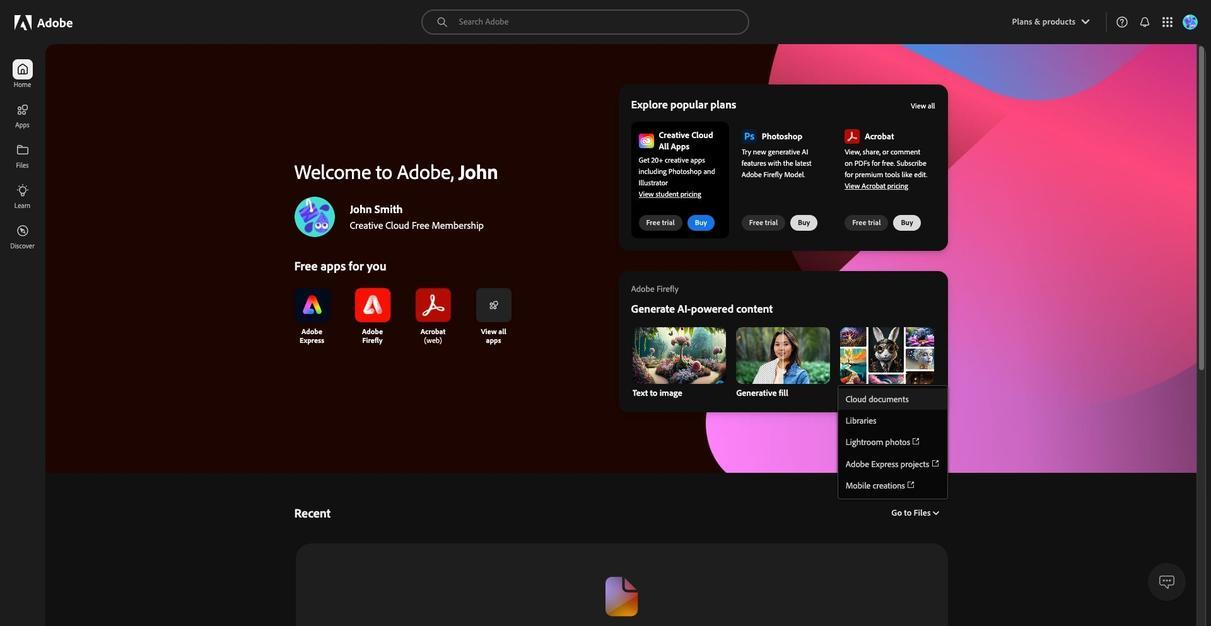 Task type: vqa. For each thing, say whether or not it's contained in the screenshot.
and
no



Task type: locate. For each thing, give the bounding box(es) containing it.
menu
[[838, 389, 947, 497]]

0 vertical spatial acrobat image
[[845, 129, 860, 144]]

0 horizontal spatial acrobat image
[[416, 288, 451, 322]]

acrobat image
[[845, 129, 860, 144], [416, 288, 451, 322]]

text to image image
[[633, 327, 726, 384]]

adobe firefly image
[[355, 288, 390, 322]]

community gallery image
[[840, 327, 934, 384]]

view more image
[[489, 300, 499, 310]]

1 horizontal spatial acrobat image
[[845, 129, 860, 144]]



Task type: describe. For each thing, give the bounding box(es) containing it.
apps to try element
[[619, 85, 948, 251]]

photoshop image
[[742, 129, 757, 144]]

go to files image
[[931, 510, 939, 516]]

generative fill image
[[736, 327, 830, 384]]

creative cloud all apps image
[[639, 134, 654, 148]]

Search Adobe search field
[[421, 9, 750, 35]]

adobe express image
[[294, 288, 330, 322]]

1 vertical spatial acrobat image
[[416, 288, 451, 322]]

acrobat image inside apps to try element
[[845, 129, 860, 144]]



